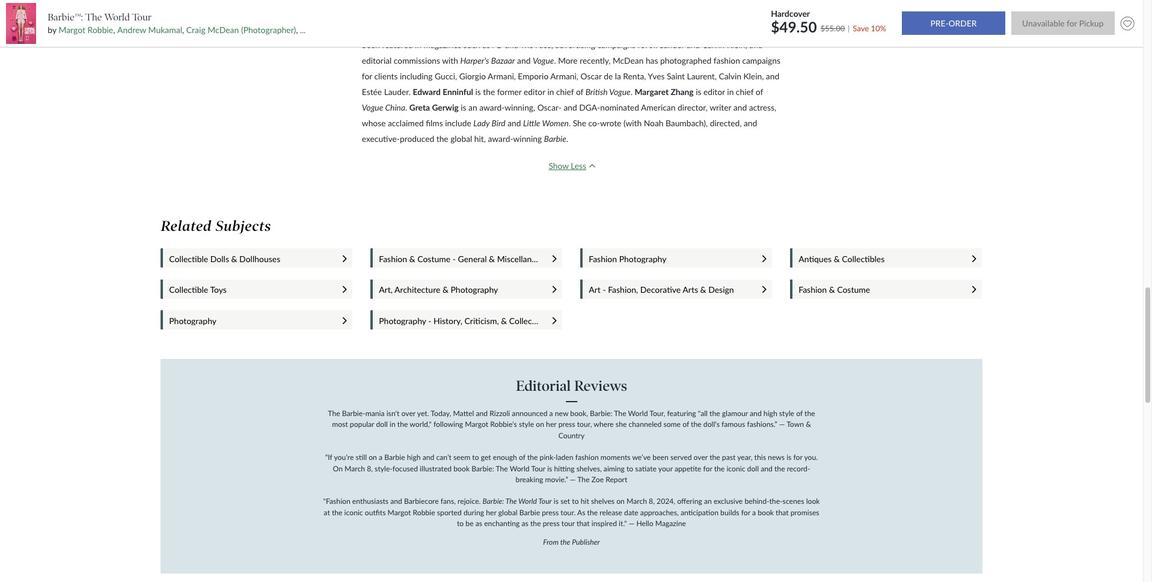 Task type: vqa. For each thing, say whether or not it's contained in the screenshot.
ROBBIE,
yes



Task type: locate. For each thing, give the bounding box(es) containing it.
zoe down shelves,
[[592, 475, 604, 484]]

0 vertical spatial advertising
[[686, 0, 726, 3]]

1 horizontal spatial costume
[[837, 285, 870, 295]]

fans,
[[441, 497, 456, 506]]

fashion for fashion & costume
[[799, 285, 827, 295]]

0 vertical spatial fashion
[[499, 24, 526, 34]]

photography
[[619, 254, 667, 264], [451, 285, 498, 295], [169, 316, 217, 326], [379, 316, 426, 326]]

de
[[604, 71, 613, 81]]

for left 'jil'
[[638, 40, 648, 50]]

craig
[[186, 25, 205, 35]]

margot robbie link
[[59, 25, 113, 35]]

the up doll's
[[710, 409, 720, 418]]

doll inside the barbie-mania isn't over yet. today, mattel and rizzoli announced a new book, barbie: the world tour, featuring "all the glamour and high style of the most popular doll in the world," following margot robbie's style on her press tour, where she channeled some of the doll's famous fashions." — town & country
[[376, 420, 388, 429]]

over up appetite
[[694, 453, 708, 462]]

gerwig
[[432, 102, 459, 112]]

0 horizontal spatial editorial
[[362, 55, 392, 66]]

hardcover
[[771, 8, 810, 18]]

1 vertical spatial award-
[[488, 133, 513, 144]]

on inside the barbie-mania isn't over yet. today, mattel and rizzoli announced a new book, barbie: the world tour, featuring "all the glamour and high style of the most popular doll in the world," following margot robbie's style on her press tour, where she channeled some of the doll's famous fashions." — town & country
[[536, 420, 544, 429]]

over left "yet."
[[401, 409, 416, 418]]

that down tour. as
[[577, 519, 590, 528]]

little
[[523, 118, 540, 128]]

a
[[467, 24, 471, 34], [549, 409, 553, 418], [379, 453, 383, 462], [752, 508, 756, 517]]

vogue down face on the top left of page
[[533, 55, 554, 66]]

an inside is set to hit shelves on march 8, 2024, offering an exclusive behind-the-scenes look at the iconic outfits margot robbie sported during her global barbie press tour. as the release date approaches, anticipation builds for a book that promises to be as enchanting as the press tour that inspired it." — hello magazine
[[704, 497, 712, 506]]

1 vertical spatial saint
[[667, 71, 685, 81]]

- left general
[[453, 254, 456, 264]]

an inside is an award-winning, oscar- and dga-nominated american director, writer and actress, whose acclaimed films include
[[469, 102, 477, 112]]

1 horizontal spatial saint
[[667, 71, 685, 81]]

yet.
[[417, 409, 429, 418]]

is
[[459, 24, 465, 34], [475, 87, 481, 97], [696, 87, 702, 97], [461, 102, 466, 112], [787, 453, 792, 462], [547, 464, 552, 473], [554, 497, 559, 506]]

kravitz,
[[669, 8, 696, 19]]

wrote
[[600, 118, 622, 128]]

0 vertical spatial barbie:
[[590, 409, 613, 418]]

the left former
[[483, 87, 495, 97]]

high inside the barbie-mania isn't over yet. today, mattel and rizzoli announced a new book, barbie: the world tour, featuring "all the glamour and high style of the most popular doll in the world," following margot robbie's style on her press tour, where she channeled some of the doll's famous fashions." — town & country
[[764, 409, 777, 418]]

1 horizontal spatial an
[[704, 497, 712, 506]]

world
[[104, 11, 130, 23], [628, 409, 648, 418], [510, 464, 530, 473], [519, 497, 537, 506]]

0 horizontal spatial fashion
[[379, 254, 407, 264]]

a inside the "if you're still on a barbie high and can't seem to get enough of the pink-laden fashion moments we've been served over the past year, this news is for you. on march 8, style-focused illustrated book barbie: the world tour is hitting shelves, aiming to satiate your appetite for the iconic doll and the record- breaking movie." — the zoe report
[[379, 453, 383, 462]]

0 vertical spatial high
[[764, 409, 777, 418]]

fashion & costume - general & miscellaneous
[[379, 254, 549, 264]]

include up global
[[445, 118, 471, 128]]

0 horizontal spatial an
[[469, 102, 477, 112]]

8, up approaches,
[[649, 497, 655, 506]]

is down laurent,
[[696, 87, 702, 97]]

1 vertical spatial doll
[[747, 464, 759, 473]]

whose down 'carey'
[[685, 24, 708, 34]]

barbie inside the "if you're still on a barbie high and can't seem to get enough of the pink-laden fashion moments we've been served over the past year, this news is for you. on march 8, style-focused illustrated book barbie: the world tour is hitting shelves, aiming to satiate your appetite for the iconic doll and the record- breaking movie." — the zoe report
[[384, 453, 405, 462]]

press left tour
[[543, 519, 560, 528]]

0 horizontal spatial fashion
[[499, 24, 526, 34]]

0 vertical spatial mcdean
[[208, 25, 239, 35]]

mcdean right craig
[[208, 25, 239, 35]]

art - fashion, decorative arts & design
[[589, 285, 734, 295]]

the up global barbie
[[506, 497, 517, 506]]

. inside . she co-wrote (with noah baumbach), directed, and executive-produced the global hit, award-winning
[[569, 118, 571, 128]]

$49.50
[[771, 18, 817, 35]]

march inside the "if you're still on a barbie high and can't seem to get enough of the pink-laden fashion moments we've been served over the past year, this news is for you. on march 8, style-focused illustrated book barbie: the world tour is hitting shelves, aiming to satiate your appetite for the iconic doll and the record- breaking movie." — the zoe report
[[345, 464, 365, 473]]

is down pink-
[[547, 464, 552, 473]]

1 horizontal spatial such
[[464, 40, 480, 50]]

promises
[[791, 508, 820, 517]]

1 horizontal spatial editor
[[704, 87, 725, 97]]

0 vertical spatial iconic
[[727, 464, 745, 473]]

zoe inside '; in advertising for brands such as gucci and yves saint laurent; and whose clients include margot robbie, zoe kravitz, carey mulligan, and billie eilish.'
[[653, 8, 667, 19]]

the down enough
[[496, 464, 508, 473]]

the inside the "if you're still on a barbie high and can't seem to get enough of the pink-laden fashion moments we've been served over the past year, this news is for you. on march 8, style-focused illustrated book barbie: the world tour is hitting shelves, aiming to satiate your appetite for the iconic doll and the record- breaking movie." — the zoe report
[[496, 464, 508, 473]]

1 horizontal spatial iconic
[[727, 464, 745, 473]]

for up the mulligan, at the top right of the page
[[728, 0, 739, 3]]

a down laurent;
[[467, 24, 471, 34]]

fashion
[[379, 254, 407, 264], [589, 254, 617, 264], [799, 285, 827, 295]]

award-
[[479, 102, 505, 112], [488, 133, 513, 144]]

director,
[[678, 102, 708, 112]]

clients inside . more recently, mcdean has photographed fashion campaigns for clients including gucci, giorgio armani, emporio armani, oscar de la renta, yves saint laurent, calvin klein, and estée lauder.
[[374, 71, 398, 81]]

i-
[[492, 40, 497, 50]]

her down the new
[[546, 420, 557, 429]]

0 vertical spatial tour
[[132, 11, 152, 23]]

0 vertical spatial campaigns
[[597, 40, 636, 50]]

&
[[231, 254, 237, 264], [409, 254, 415, 264], [489, 254, 495, 264], [834, 254, 840, 264], [443, 285, 449, 295], [700, 285, 706, 295], [829, 285, 835, 295], [501, 316, 507, 326], [806, 420, 811, 429]]

1 vertical spatial press
[[542, 508, 559, 517]]

clients up photographer
[[541, 8, 565, 19]]

1 horizontal spatial 8,
[[649, 497, 655, 506]]

barbie down women
[[544, 133, 566, 144]]

winning,
[[505, 102, 535, 112]]

renta,
[[623, 71, 646, 81]]

1 horizontal spatial barbie
[[544, 133, 566, 144]]

whose inside is an award-winning, oscar- and dga-nominated american director, writer and actress, whose acclaimed films include
[[362, 118, 386, 128]]

whose inside '; in advertising for brands such as gucci and yves saint laurent; and whose clients include margot robbie, zoe kravitz, carey mulligan, and billie eilish.'
[[515, 8, 539, 19]]

laurent;
[[468, 8, 498, 19]]

1 horizontal spatial has
[[763, 24, 775, 34]]

an up the anticipation
[[704, 497, 712, 506]]

editorial inside is a british fashion photographer now based in new york city, whose editorial work has been featured in magazines such as
[[711, 24, 740, 34]]

& inside the barbie-mania isn't over yet. today, mattel and rizzoli announced a new book, barbie: the world tour, featuring "all the glamour and high style of the most popular doll in the world," following margot robbie's style on her press tour, where she channeled some of the doll's famous fashions." — town & country
[[806, 420, 811, 429]]

general
[[458, 254, 487, 264]]

0 vertical spatial an
[[469, 102, 477, 112]]

"all
[[698, 409, 708, 418]]

country
[[559, 431, 585, 440]]

0 horizontal spatial whose
[[362, 118, 386, 128]]

1 horizontal spatial high
[[764, 409, 777, 418]]

editor up 'writer'
[[704, 87, 725, 97]]

vogue up nominated
[[609, 87, 631, 97]]

is inside is set to hit shelves on march 8, 2024, offering an exclusive behind-the-scenes look at the iconic outfits margot robbie sported during her global barbie press tour. as the release date approaches, anticipation builds for a book that promises to be as enchanting as the press tour that inspired it." — hello magazine
[[554, 497, 559, 506]]

editor
[[524, 87, 545, 97], [704, 87, 725, 97]]

- left 'history,'
[[428, 316, 431, 326]]

0 vertical spatial collectible
[[169, 254, 208, 264]]

her inside the barbie-mania isn't over yet. today, mattel and rizzoli announced a new book, barbie: the world tour, featuring "all the glamour and high style of the most popular doll in the world," following margot robbie's style on her press tour, where she channeled some of the doll's famous fashions." — town & country
[[546, 420, 557, 429]]

barbie: inside the "if you're still on a barbie high and can't seem to get enough of the pink-laden fashion moments we've been served over the past year, this news is for you. on march 8, style-focused illustrated book barbie: the world tour is hitting shelves, aiming to satiate your appetite for the iconic doll and the record- breaking movie." — the zoe report
[[472, 464, 494, 473]]

add to wishlist image
[[1118, 14, 1137, 33]]

1 vertical spatial yves
[[648, 71, 665, 81]]

eilish.
[[382, 24, 403, 34]]

margot down barbie™:
[[59, 25, 85, 35]]

on up release
[[617, 497, 625, 506]]

1 chief from the left
[[556, 87, 574, 97]]

0 vertical spatial style
[[779, 409, 794, 418]]

None submit
[[902, 12, 1006, 35], [1011, 12, 1115, 35], [902, 12, 1006, 35], [1011, 12, 1115, 35]]

, inside , advertising campaigns for jil sander and calvin klein, and editorial commissions with
[[551, 40, 553, 50]]

0 vertical spatial costume
[[418, 254, 451, 264]]

photography - history, criticism, & collections link
[[379, 316, 550, 326]]

photography up decorative
[[619, 254, 667, 264]]

8, inside the "if you're still on a barbie high and can't seem to get enough of the pink-laden fashion moments we've been served over the past year, this news is for you. on march 8, style-focused illustrated book barbie: the world tour is hitting shelves, aiming to satiate your appetite for the iconic doll and the record- breaking movie." — the zoe report
[[367, 464, 373, 473]]

tour left set
[[539, 497, 552, 506]]

the down global barbie
[[530, 519, 541, 528]]

(photographer)
[[241, 25, 296, 35]]

such inside '; in advertising for brands such as gucci and yves saint laurent; and whose clients include margot robbie, zoe kravitz, carey mulligan, and billie eilish.'
[[362, 8, 379, 19]]

a inside the barbie-mania isn't over yet. today, mattel and rizzoli announced a new book, barbie: the world tour, featuring "all the glamour and high style of the most popular doll in the world," following margot robbie's style on her press tour, where she channeled some of the doll's famous fashions." — town & country
[[549, 409, 553, 418]]

magazines
[[424, 40, 461, 50]]

yves
[[429, 8, 445, 19], [648, 71, 665, 81]]

art, architecture & photography link
[[379, 285, 541, 295]]

include inside '; in advertising for brands such as gucci and yves saint laurent; and whose clients include margot robbie, zoe kravitz, carey mulligan, and billie eilish.'
[[567, 8, 593, 19]]

0 horizontal spatial include
[[445, 118, 471, 128]]

1 horizontal spatial advertising
[[686, 0, 726, 3]]

0 vertical spatial zoe
[[653, 8, 667, 19]]

clients inside '; in advertising for brands such as gucci and yves saint laurent; and whose clients include margot robbie, zoe kravitz, carey mulligan, and billie eilish.'
[[541, 8, 565, 19]]

such up billie
[[362, 8, 379, 19]]

0 vertical spatial editorial
[[711, 24, 740, 34]]

and right bird
[[508, 118, 521, 128]]

0 vertical spatial saint
[[447, 8, 466, 19]]

0 horizontal spatial yves
[[429, 8, 445, 19]]

and down i-d and the face
[[517, 55, 531, 66]]

to left be
[[457, 519, 464, 528]]

- for photography - history, criticism, & collections
[[428, 316, 431, 326]]

iconic down 'past' on the bottom right of page
[[727, 464, 745, 473]]

& up architecture
[[409, 254, 415, 264]]

clients up lauder.
[[374, 71, 398, 81]]

. left she
[[569, 118, 571, 128]]

in down isn't
[[390, 420, 396, 429]]

a down behind-
[[752, 508, 756, 517]]

0 vertical spatial barbie
[[544, 133, 566, 144]]

been inside is a british fashion photographer now based in new york city, whose editorial work has been featured in magazines such as
[[362, 40, 380, 50]]

enninful
[[443, 87, 473, 97]]

outfits margot
[[365, 508, 411, 517]]

barbie
[[544, 133, 566, 144], [384, 453, 405, 462]]

0 vertical spatial klein,
[[727, 40, 747, 50]]

1 collectible from the top
[[169, 254, 208, 264]]

0 vertical spatial whose
[[515, 8, 539, 19]]

1 vertical spatial british
[[586, 87, 608, 97]]

0 horizontal spatial british
[[473, 24, 497, 34]]

offering
[[677, 497, 702, 506]]

1 horizontal spatial vogue
[[533, 55, 554, 66]]

2 chief from the left
[[736, 87, 754, 97]]

0 vertical spatial that
[[776, 508, 789, 517]]

1 vertical spatial march
[[627, 497, 647, 506]]

hit,
[[474, 133, 486, 144]]

2 collectible from the top
[[169, 285, 208, 295]]

klein, inside , advertising campaigns for jil sander and calvin klein, and editorial commissions with
[[727, 40, 747, 50]]

1 vertical spatial style
[[519, 420, 534, 429]]

for right appetite
[[703, 464, 712, 473]]

barbie up focused
[[384, 453, 405, 462]]

and right 'gucci'
[[413, 8, 427, 19]]

zoe inside the "if you're still on a barbie high and can't seem to get enough of the pink-laden fashion moments we've been served over the past year, this news is for you. on march 8, style-focused illustrated book barbie: the world tour is hitting shelves, aiming to satiate your appetite for the iconic doll and the record- breaking movie." — the zoe report
[[592, 475, 604, 484]]

tab panel
[[0, 0, 362, 33]]

fashion for fashion & costume - general & miscellaneous
[[379, 254, 407, 264]]

1 vertical spatial barbie:
[[472, 464, 494, 473]]

mukamal
[[148, 25, 182, 35]]

1 vertical spatial include
[[445, 118, 471, 128]]

0 horizontal spatial -
[[428, 316, 431, 326]]

1 vertical spatial on
[[369, 453, 377, 462]]

whose up executive-
[[362, 118, 386, 128]]

1 horizontal spatial march
[[627, 497, 647, 506]]

margot
[[595, 8, 622, 19], [59, 25, 85, 35], [465, 420, 488, 429]]

past
[[722, 453, 736, 462]]

oscar
[[581, 71, 602, 81]]

0 horizontal spatial chief
[[556, 87, 574, 97]]

campaigns inside , advertising campaigns for jil sander and calvin klein, and editorial commissions with
[[597, 40, 636, 50]]

andrew mukamal link
[[117, 25, 182, 35]]

barbie: down 'get'
[[472, 464, 494, 473]]

2 horizontal spatial -
[[603, 285, 606, 295]]

architecture
[[395, 285, 440, 295]]

0 horizontal spatial her
[[486, 508, 497, 517]]

fashion up laurent,
[[714, 55, 740, 66]]

still
[[356, 453, 367, 462]]

1 vertical spatial calvin
[[719, 71, 742, 81]]

collectible toys link
[[169, 285, 331, 295]]

klein, up actress,
[[744, 71, 764, 81]]

the left pink-
[[527, 453, 538, 462]]

yves up "margaret"
[[648, 71, 665, 81]]

0 vertical spatial been
[[362, 40, 380, 50]]

mcdean inside barbie™: the world tour by margot robbie , andrew mukamal , craig mcdean (photographer) ,
[[208, 25, 239, 35]]

iconic inside the "if you're still on a barbie high and can't seem to get enough of the pink-laden fashion moments we've been served over the past year, this news is for you. on march 8, style-focused illustrated book barbie: the world tour is hitting shelves, aiming to satiate your appetite for the iconic doll and the record- breaking movie." — the zoe report
[[727, 464, 745, 473]]

0 horizontal spatial on
[[369, 453, 377, 462]]

today,
[[431, 409, 451, 418]]

that
[[776, 508, 789, 517], [577, 519, 590, 528]]

1 vertical spatial costume
[[837, 285, 870, 295]]

and inside . more recently, mcdean has photographed fashion campaigns for clients including gucci, giorgio armani, emporio armani, oscar de la renta, yves saint laurent, calvin klein, and estée lauder.
[[766, 71, 780, 81]]

over inside the barbie-mania isn't over yet. today, mattel and rizzoli announced a new book, barbie: the world tour, featuring "all the glamour and high style of the most popular doll in the world," following margot robbie's style on her press tour, where she channeled some of the doll's famous fashions." — town & country
[[401, 409, 416, 418]]

clients
[[541, 8, 565, 19], [374, 71, 398, 81]]

1 vertical spatial clients
[[374, 71, 398, 81]]

1 horizontal spatial been
[[653, 453, 669, 462]]

is set to hit shelves on march 8, 2024, offering an exclusive behind-the-scenes look at the iconic outfits margot robbie sported during her global barbie press tour. as the release date approaches, anticipation builds for a book that promises to be as enchanting as the press tour that inspired it." — hello magazine
[[324, 497, 820, 528]]

co-
[[589, 118, 600, 128]]

0 horizontal spatial march
[[345, 464, 365, 473]]

editorial inside , advertising campaigns for jil sander and calvin klein, and editorial commissions with
[[362, 55, 392, 66]]

whose for laurent;
[[515, 8, 539, 19]]

her
[[546, 420, 557, 429], [486, 508, 497, 517]]

2 horizontal spatial on
[[617, 497, 625, 506]]

for inside '; in advertising for brands such as gucci and yves saint laurent; and whose clients include margot robbie, zoe kravitz, carey mulligan, and billie eilish.'
[[728, 0, 739, 3]]

barbie: inside the barbie-mania isn't over yet. today, mattel and rizzoli announced a new book, barbie: the world tour, featuring "all the glamour and high style of the most popular doll in the world," following margot robbie's style on her press tour, where she channeled some of the doll's famous fashions." — town & country
[[590, 409, 613, 418]]

1 horizontal spatial whose
[[515, 8, 539, 19]]

saint up the zhang
[[667, 71, 685, 81]]

mania
[[365, 409, 385, 418]]

work
[[742, 24, 761, 34]]

book inside is set to hit shelves on march 8, 2024, offering an exclusive behind-the-scenes look at the iconic outfits margot robbie sported during her global barbie press tour. as the release date approaches, anticipation builds for a book that promises to be as enchanting as the press tour that inspired it." — hello magazine
[[758, 508, 774, 517]]

as inside is a british fashion photographer now based in new york city, whose editorial work has been featured in magazines such as
[[483, 40, 490, 50]]

yves inside '; in advertising for brands such as gucci and yves saint laurent; and whose clients include margot robbie, zoe kravitz, carey mulligan, and billie eilish.'
[[429, 8, 445, 19]]

the right "at"
[[332, 508, 342, 517]]

0 vertical spatial on
[[536, 420, 544, 429]]

. down women
[[566, 133, 568, 144]]

0 horizontal spatial 8,
[[367, 464, 373, 473]]

antiques & collectibles
[[799, 254, 885, 264]]

include up now
[[567, 8, 593, 19]]

high up "fashions." — town"
[[764, 409, 777, 418]]

commissions
[[394, 55, 440, 66]]

new
[[629, 24, 646, 34]]

1 horizontal spatial editorial
[[711, 24, 740, 34]]

1 vertical spatial campaigns
[[742, 55, 781, 66]]

global
[[451, 133, 472, 144]]

in
[[678, 0, 684, 3], [621, 24, 627, 34], [415, 40, 422, 50], [548, 87, 554, 97], [727, 87, 734, 97], [390, 420, 396, 429]]

1 horizontal spatial doll
[[747, 464, 759, 473]]

her up enchanting
[[486, 508, 497, 517]]

barbie™: the world tour image
[[6, 3, 36, 44]]

1 vertical spatial whose
[[685, 24, 708, 34]]

has down 'jil'
[[646, 55, 658, 66]]

fashion up i-d and the face
[[499, 24, 526, 34]]

1 vertical spatial tour
[[531, 464, 546, 473]]

high inside the "if you're still on a barbie high and can't seem to get enough of the pink-laden fashion moments we've been served over the past year, this news is for you. on march 8, style-focused illustrated book barbie: the world tour is hitting shelves, aiming to satiate your appetite for the iconic doll and the record- breaking movie." — the zoe report
[[407, 453, 421, 462]]

1 horizontal spatial fashion
[[575, 453, 599, 462]]

0 horizontal spatial book
[[454, 464, 470, 473]]

laurent,
[[687, 71, 717, 81]]

calvin right laurent,
[[719, 71, 742, 81]]

british down oscar
[[586, 87, 608, 97]]

1 horizontal spatial zoe
[[653, 8, 667, 19]]

2 horizontal spatial whose
[[685, 24, 708, 34]]

edward enninful is the former editor in chief of british vogue . margaret zhang is editor in chief of vogue china . greta gerwig
[[362, 87, 763, 112]]

chief up oscar-
[[556, 87, 574, 97]]

art, architecture & photography
[[379, 285, 498, 295]]

doll down this
[[747, 464, 759, 473]]

armani,
[[488, 71, 516, 81], [550, 71, 579, 81]]

0 vertical spatial press
[[558, 420, 575, 429]]

on
[[333, 464, 343, 473]]

march
[[345, 464, 365, 473], [627, 497, 647, 506]]

1 vertical spatial book
[[758, 508, 774, 517]]

baumbach),
[[666, 118, 708, 128]]

collectible dolls & dollhouses link
[[169, 254, 331, 264]]

0 horizontal spatial iconic
[[344, 508, 363, 517]]

is down enninful
[[461, 102, 466, 112]]

advertising inside '; in advertising for brands such as gucci and yves saint laurent; and whose clients include margot robbie, zoe kravitz, carey mulligan, and billie eilish.'
[[686, 0, 726, 3]]

0 vertical spatial calvin
[[702, 40, 725, 50]]

in inside '; in advertising for brands such as gucci and yves saint laurent; and whose clients include margot robbie, zoe kravitz, carey mulligan, and billie eilish.'
[[678, 0, 684, 3]]

the left 'past' on the bottom right of page
[[710, 453, 720, 462]]

fashion up shelves,
[[575, 453, 599, 462]]

fashion down antiques
[[799, 285, 827, 295]]

is left set
[[554, 497, 559, 506]]

0 vertical spatial doll
[[376, 420, 388, 429]]

magazine
[[655, 519, 686, 528]]

and down brands
[[757, 8, 770, 19]]

press up country
[[558, 420, 575, 429]]

saint left laurent;
[[447, 8, 466, 19]]

barbie™:
[[48, 11, 83, 23]]

1 vertical spatial an
[[704, 497, 712, 506]]

1 armani, from the left
[[488, 71, 516, 81]]

on right still
[[369, 453, 377, 462]]

0 vertical spatial margot
[[595, 8, 622, 19]]

8, left style- in the bottom left of the page
[[367, 464, 373, 473]]

fashion inside is a british fashion photographer now based in new york city, whose editorial work has been featured in magazines such as
[[499, 24, 526, 34]]

0 horizontal spatial over
[[401, 409, 416, 418]]

high
[[764, 409, 777, 418], [407, 453, 421, 462]]

2 horizontal spatial fashion
[[799, 285, 827, 295]]

armani, down bazaar
[[488, 71, 516, 81]]

award- down bird
[[488, 133, 513, 144]]

campaigns down work
[[742, 55, 781, 66]]

1 vertical spatial zoe
[[592, 475, 604, 484]]

1 horizontal spatial clients
[[541, 8, 565, 19]]

2 vertical spatial -
[[428, 316, 431, 326]]

less
[[571, 161, 586, 171]]

and right laurent;
[[500, 8, 513, 19]]

0 vertical spatial clients
[[541, 8, 565, 19]]

zoe up york
[[653, 8, 667, 19]]

margot up based
[[595, 8, 622, 19]]

fashion & costume - general & miscellaneous link
[[379, 254, 549, 264]]

on inside the "if you're still on a barbie high and can't seem to get enough of the pink-laden fashion moments we've been served over the past year, this news is for you. on march 8, style-focused illustrated book barbie: the world tour is hitting shelves, aiming to satiate your appetite for the iconic doll and the record- breaking movie." — the zoe report
[[369, 453, 377, 462]]

0 vertical spatial march
[[345, 464, 365, 473]]

2 vertical spatial whose
[[362, 118, 386, 128]]

giorgio
[[459, 71, 486, 81]]

and up photographed
[[687, 40, 700, 50]]

; in advertising for brands such as gucci and yves saint laurent; and whose clients include margot robbie, zoe kravitz, carey mulligan, and billie eilish.
[[362, 0, 770, 34]]

announced
[[512, 409, 548, 418]]

tour,
[[577, 420, 592, 429]]

more
[[558, 55, 578, 66]]

0 horizontal spatial such
[[362, 8, 379, 19]]

press inside the barbie-mania isn't over yet. today, mattel and rizzoli announced a new book, barbie: the world tour, featuring "all the glamour and high style of the most popular doll in the world," following margot robbie's style on her press tour, where she channeled some of the doll's famous fashions." — town & country
[[558, 420, 575, 429]]

0 vertical spatial 8,
[[367, 464, 373, 473]]

such inside is a british fashion photographer now based in new york city, whose editorial work has been featured in magazines such as
[[464, 40, 480, 50]]

1 vertical spatial over
[[694, 453, 708, 462]]

world inside barbie™: the world tour by margot robbie , andrew mukamal , craig mcdean (photographer) ,
[[104, 11, 130, 23]]

high up focused
[[407, 453, 421, 462]]

british inside is a british fashion photographer now based in new york city, whose editorial work has been featured in magazines such as
[[473, 24, 497, 34]]

0 horizontal spatial barbie
[[384, 453, 405, 462]]

world up global barbie
[[519, 497, 537, 506]]

campaigns inside . more recently, mcdean has photographed fashion campaigns for clients including gucci, giorgio armani, emporio armani, oscar de la renta, yves saint laurent, calvin klein, and estée lauder.
[[742, 55, 781, 66]]

her inside is set to hit shelves on march 8, 2024, offering an exclusive behind-the-scenes look at the iconic outfits margot robbie sported during her global barbie press tour. as the release date approaches, anticipation builds for a book that promises to be as enchanting as the press tour that inspired it." — hello magazine
[[486, 508, 497, 517]]

inspired
[[592, 519, 617, 528]]

fashion up art,
[[379, 254, 407, 264]]

doll down mania
[[376, 420, 388, 429]]

0 vertical spatial award-
[[479, 102, 505, 112]]

advertising
[[686, 0, 726, 3], [555, 40, 595, 50]]

0 horizontal spatial high
[[407, 453, 421, 462]]

1 vertical spatial mcdean
[[613, 55, 644, 66]]

1 horizontal spatial campaigns
[[742, 55, 781, 66]]



Task type: describe. For each thing, give the bounding box(es) containing it.
andrew
[[117, 25, 146, 35]]

the down the "all at the right bottom of the page
[[691, 420, 702, 429]]

on inside is set to hit shelves on march 8, 2024, offering an exclusive behind-the-scenes look at the iconic outfits margot robbie sported during her global barbie press tour. as the release date approaches, anticipation builds for a book that promises to be as enchanting as the press tour that inspired it." — hello magazine
[[617, 497, 625, 506]]

is down giorgio
[[475, 87, 481, 97]]

collections
[[509, 316, 550, 326]]

barbie-
[[342, 409, 366, 418]]

photography down collectible toys
[[169, 316, 217, 326]]

barbie™: the world tour by margot robbie , andrew mukamal , craig mcdean (photographer) ,
[[48, 11, 300, 35]]

, advertising campaigns for jil sander and calvin klein, and editorial commissions with
[[362, 40, 763, 66]]

collectible for collectible toys
[[169, 285, 208, 295]]

of up 'dga-'
[[576, 87, 583, 97]]

where
[[594, 420, 614, 429]]

isn't
[[387, 409, 400, 418]]

is inside is an award-winning, oscar- and dga-nominated american director, writer and actress, whose acclaimed films include
[[461, 102, 466, 112]]

award- inside . she co-wrote (with noah baumbach), directed, and executive-produced the global hit, award-winning
[[488, 133, 513, 144]]

scenes
[[783, 497, 804, 506]]

harper's bazaar and vogue
[[460, 55, 554, 66]]

doll inside the "if you're still on a barbie high and can't seem to get enough of the pink-laden fashion moments we've been served over the past year, this news is for you. on march 8, style-focused illustrated book barbie: the world tour is hitting shelves, aiming to satiate your appetite for the iconic doll and the record- breaking movie." — the zoe report
[[747, 464, 759, 473]]

and left rizzoli
[[476, 409, 488, 418]]

new
[[555, 409, 568, 418]]

news
[[768, 453, 785, 462]]

the inside . she co-wrote (with noah baumbach), directed, and executive-produced the global hit, award-winning
[[436, 133, 448, 144]]

in inside the barbie-mania isn't over yet. today, mattel and rizzoli announced a new book, barbie: the world tour, featuring "all the glamour and high style of the most popular doll in the world," following margot robbie's style on her press tour, where she channeled some of the doll's famous fashions." — town & country
[[390, 420, 396, 429]]

and right 'writer'
[[734, 102, 747, 112]]

book inside the "if you're still on a barbie high and can't seem to get enough of the pink-laden fashion moments we've been served over the past year, this news is for you. on march 8, style-focused illustrated book barbie: the world tour is hitting shelves, aiming to satiate your appetite for the iconic doll and the record- breaking movie." — the zoe report
[[454, 464, 470, 473]]

and up the illustrated
[[423, 453, 434, 462]]

enchanting
[[484, 519, 520, 528]]

world inside the barbie-mania isn't over yet. today, mattel and rizzoli announced a new book, barbie: the world tour, featuring "all the glamour and high style of the most popular doll in the world," following margot robbie's style on her press tour, where she channeled some of the doll's famous fashions." — town & country
[[628, 409, 648, 418]]

& down antiques & collectibles
[[829, 285, 835, 295]]

& right architecture
[[443, 285, 449, 295]]

the inside barbie™: the world tour by margot robbie , andrew mukamal , craig mcdean (photographer) ,
[[85, 11, 102, 23]]

robbie's
[[490, 420, 517, 429]]

for up record-
[[794, 453, 803, 462]]

is a british fashion photographer now based in new york city, whose editorial work has been featured in magazines such as
[[362, 24, 775, 50]]

"fashion enthusiasts and barbiecore fans, rejoice. barbie: the world tour
[[323, 497, 552, 506]]

2 vertical spatial barbie:
[[483, 497, 504, 506]]

2 vertical spatial press
[[543, 519, 560, 528]]

the-
[[770, 497, 783, 506]]

photography - history, criticism, & collections
[[379, 316, 550, 326]]

directed,
[[710, 118, 742, 128]]

get
[[481, 453, 491, 462]]

antiques & collectibles link
[[799, 254, 961, 264]]

calvin inside , advertising campaigns for jil sander and calvin klein, and editorial commissions with
[[702, 40, 725, 50]]

in up commissions
[[415, 40, 422, 50]]

face
[[536, 40, 551, 50]]

include inside is an award-winning, oscar- and dga-nominated american director, writer and actress, whose acclaimed films include
[[445, 118, 471, 128]]

brands
[[741, 0, 765, 3]]

british inside edward enninful is the former editor in chief of british vogue . margaret zhang is editor in chief of vogue china . greta gerwig
[[586, 87, 608, 97]]

mulligan,
[[722, 8, 755, 19]]

1 editor from the left
[[524, 87, 545, 97]]

& right arts
[[700, 285, 706, 295]]

"fashion
[[323, 497, 350, 506]]

greta
[[409, 102, 430, 112]]

look
[[806, 497, 820, 506]]

over inside the "if you're still on a barbie high and can't seem to get enough of the pink-laden fashion moments we've been served over the past year, this news is for you. on march 8, style-focused illustrated book barbie: the world tour is hitting shelves, aiming to satiate your appetite for the iconic doll and the record- breaking movie." — the zoe report
[[694, 453, 708, 462]]

york
[[648, 24, 664, 34]]

dollhouses
[[239, 254, 280, 264]]

1 horizontal spatial -
[[453, 254, 456, 264]]

& right dolls
[[231, 254, 237, 264]]

illustrated
[[420, 464, 452, 473]]

and up she
[[564, 102, 577, 112]]

for inside . more recently, mcdean has photographed fashion campaigns for clients including gucci, giorgio armani, emporio armani, oscar de la renta, yves saint laurent, calvin klein, and estée lauder.
[[362, 71, 372, 81]]

actress,
[[749, 102, 777, 112]]

photography down general
[[451, 285, 498, 295]]

of up actress,
[[756, 87, 763, 97]]

march inside is set to hit shelves on march 8, 2024, offering an exclusive behind-the-scenes look at the iconic outfits margot robbie sported during her global barbie press tour. as the release date approaches, anticipation builds for a book that promises to be as enchanting as the press tour that inspired it." — hello magazine
[[627, 497, 647, 506]]

collectible dolls & dollhouses
[[169, 254, 280, 264]]

breaking
[[516, 475, 543, 484]]

& right antiques
[[834, 254, 840, 264]]

0 vertical spatial vogue
[[533, 55, 554, 66]]

in up oscar-
[[548, 87, 554, 97]]

publisher
[[572, 538, 600, 547]]

saint inside '; in advertising for brands such as gucci and yves saint laurent; and whose clients include margot robbie, zoe kravitz, carey mulligan, and billie eilish.'
[[447, 8, 466, 19]]

& right general
[[489, 254, 495, 264]]

fashion photography link
[[589, 254, 751, 264]]

is an award-winning, oscar- and dga-nominated american director, writer and actress, whose acclaimed films include
[[362, 102, 777, 128]]

popular
[[350, 420, 374, 429]]

. down renta,
[[631, 87, 633, 97]]

been inside the "if you're still on a barbie high and can't seem to get enough of the pink-laden fashion moments we've been served over the past year, this news is for you. on march 8, style-focused illustrated book barbie: the world tour is hitting shelves, aiming to satiate your appetite for the iconic doll and the record- breaking movie." — the zoe report
[[653, 453, 669, 462]]

award- inside is an award-winning, oscar- and dga-nominated american director, writer and actress, whose acclaimed films include
[[479, 102, 505, 112]]

"if you're still on a barbie high and can't seem to get enough of the pink-laden fashion moments we've been served over the past year, this news is for you. on march 8, style-focused illustrated book barbie: the world tour is hitting shelves, aiming to satiate your appetite for the iconic doll and the record- breaking movie." — the zoe report
[[325, 453, 818, 484]]

fashion inside the "if you're still on a barbie high and can't seem to get enough of the pink-laden fashion moments we've been served over the past year, this news is for you. on march 8, style-focused illustrated book barbie: the world tour is hitting shelves, aiming to satiate your appetite for the iconic doll and the record- breaking movie." — the zoe report
[[575, 453, 599, 462]]

has inside is a british fashion photographer now based in new york city, whose editorial work has been featured in magazines such as
[[763, 24, 775, 34]]

margot inside barbie™: the world tour by margot robbie , andrew mukamal , craig mcdean (photographer) ,
[[59, 25, 85, 35]]

for inside is set to hit shelves on march 8, 2024, offering an exclusive behind-the-scenes look at the iconic outfits margot robbie sported during her global barbie press tour. as the release date approaches, anticipation builds for a book that promises to be as enchanting as the press tour that inspired it." — hello magazine
[[741, 508, 750, 517]]

history,
[[434, 316, 462, 326]]

estée
[[362, 87, 382, 97]]

the down hit
[[587, 508, 598, 517]]

is inside is a british fashion photographer now based in new york city, whose editorial work has been featured in magazines such as
[[459, 24, 465, 34]]

margot inside '; in advertising for brands such as gucci and yves saint laurent; and whose clients include margot robbie, zoe kravitz, carey mulligan, and billie eilish.'
[[595, 8, 622, 19]]

and down this
[[761, 464, 773, 473]]

show
[[549, 161, 569, 171]]

the down news
[[775, 464, 785, 473]]

fashion inside . more recently, mcdean has photographed fashion campaigns for clients including gucci, giorgio armani, emporio armani, oscar de la renta, yves saint laurent, calvin klein, and estée lauder.
[[714, 55, 740, 66]]

. inside . more recently, mcdean has photographed fashion campaigns for clients including gucci, giorgio armani, emporio armani, oscar de la renta, yves saint laurent, calvin klein, and estée lauder.
[[554, 55, 556, 66]]

photographer
[[528, 24, 577, 34]]

0 horizontal spatial that
[[577, 519, 590, 528]]

design
[[709, 285, 734, 295]]

margaret
[[635, 87, 669, 97]]

a inside is a british fashion photographer now based in new york city, whose editorial work has been featured in magazines such as
[[467, 24, 471, 34]]

emporio
[[518, 71, 549, 81]]

$55.00
[[821, 23, 845, 33]]

hit
[[581, 497, 589, 506]]

and right glamour at the right of the page
[[750, 409, 762, 418]]

as right be
[[476, 519, 482, 528]]

behind-
[[745, 497, 770, 506]]

and up outfits margot at bottom
[[390, 497, 402, 506]]

tour
[[562, 519, 575, 528]]

sander
[[660, 40, 685, 50]]

art - fashion, decorative arts & design link
[[589, 285, 751, 295]]

produced
[[400, 133, 434, 144]]

to left hit
[[572, 497, 579, 506]]

as inside '; in advertising for brands such as gucci and yves saint laurent; and whose clients include margot robbie, zoe kravitz, carey mulligan, and billie eilish.'
[[381, 8, 389, 19]]

photography down architecture
[[379, 316, 426, 326]]

fashion & costume link
[[799, 285, 961, 295]]

tour inside the "if you're still on a barbie high and can't seem to get enough of the pink-laden fashion moments we've been served over the past year, this news is for you. on march 8, style-focused illustrated book barbie: the world tour is hitting shelves, aiming to satiate your appetite for the iconic doll and the record- breaking movie." — the zoe report
[[531, 464, 546, 473]]

executive-
[[362, 133, 400, 144]]

is right news
[[787, 453, 792, 462]]

the up she
[[614, 409, 626, 418]]

2 editor from the left
[[704, 87, 725, 97]]

toys
[[210, 285, 227, 295]]

a inside is set to hit shelves on march 8, 2024, offering an exclusive behind-the-scenes look at the iconic outfits margot robbie sported during her global barbie press tour. as the release date approaches, anticipation builds for a book that promises to be as enchanting as the press tour that inspired it." — hello magazine
[[752, 508, 756, 517]]

costume for fashion & costume - general & miscellaneous
[[418, 254, 451, 264]]

costume for fashion & costume
[[837, 285, 870, 295]]

oscar-
[[537, 102, 562, 112]]

& right 'criticism,'
[[501, 316, 507, 326]]

the left face on the top left of page
[[521, 40, 534, 50]]

laden
[[556, 453, 573, 462]]

mcdean inside . more recently, mcdean has photographed fashion campaigns for clients including gucci, giorgio armani, emporio armani, oscar de la renta, yves saint laurent, calvin klein, and estée lauder.
[[613, 55, 644, 66]]

in up 'writer'
[[727, 87, 734, 97]]

the down 'past' on the bottom right of page
[[714, 464, 725, 473]]

the up you.
[[805, 409, 815, 418]]

of down featuring
[[683, 420, 689, 429]]

advertising inside , advertising campaigns for jil sander and calvin klein, and editorial commissions with
[[555, 40, 595, 50]]

collectible for collectible dolls & dollhouses
[[169, 254, 208, 264]]

for inside , advertising campaigns for jil sander and calvin klein, and editorial commissions with
[[638, 40, 648, 50]]

2 armani, from the left
[[550, 71, 579, 81]]

reviews
[[574, 377, 627, 395]]

of up "fashions." — town"
[[796, 409, 803, 418]]

2024,
[[657, 497, 675, 506]]

world inside the "if you're still on a barbie high and can't seem to get enough of the pink-laden fashion moments we've been served over the past year, this news is for you. on march 8, style-focused illustrated book barbie: the world tour is hitting shelves, aiming to satiate your appetite for the iconic doll and the record- breaking movie." — the zoe report
[[510, 464, 530, 473]]

rizzoli
[[490, 409, 510, 418]]

margot inside the barbie-mania isn't over yet. today, mattel and rizzoli announced a new book, barbie: the world tour, featuring "all the glamour and high style of the most popular doll in the world," following margot robbie's style on her press tour, where she channeled some of the doll's famous fashions." — town & country
[[465, 420, 488, 429]]

robbie
[[88, 25, 113, 35]]

the up most
[[328, 409, 340, 418]]

robbie sported
[[413, 508, 462, 517]]

has inside . more recently, mcdean has photographed fashion campaigns for clients including gucci, giorgio armani, emporio armani, oscar de la renta, yves saint laurent, calvin klein, and estée lauder.
[[646, 55, 658, 66]]

the inside edward enninful is the former editor in chief of british vogue . margaret zhang is editor in chief of vogue china . greta gerwig
[[483, 87, 495, 97]]

she
[[573, 118, 586, 128]]

editorial reviews
[[516, 377, 627, 395]]

saint inside . more recently, mcdean has photographed fashion campaigns for clients including gucci, giorgio armani, emporio armani, oscar de la renta, yves saint laurent, calvin klein, and estée lauder.
[[667, 71, 685, 81]]

collectible toys
[[169, 285, 227, 295]]

and down work
[[749, 40, 763, 50]]

klein, inside . more recently, mcdean has photographed fashion campaigns for clients including gucci, giorgio armani, emporio armani, oscar de la renta, yves saint laurent, calvin klein, and estée lauder.
[[744, 71, 764, 81]]

to right aiming
[[627, 464, 633, 473]]

of inside the "if you're still on a barbie high and can't seem to get enough of the pink-laden fashion moments we've been served over the past year, this news is for you. on march 8, style-focused illustrated book barbie: the world tour is hitting shelves, aiming to satiate your appetite for the iconic doll and the record- breaking movie." — the zoe report
[[519, 453, 526, 462]]

photographed
[[660, 55, 712, 66]]

tour,
[[650, 409, 665, 418]]

served
[[671, 453, 692, 462]]

tour. as
[[561, 508, 585, 517]]

8, inside is set to hit shelves on march 8, 2024, offering an exclusive behind-the-scenes look at the iconic outfits margot robbie sported during her global barbie press tour. as the release date approaches, anticipation builds for a book that promises to be as enchanting as the press tour that inspired it." — hello magazine
[[649, 497, 655, 506]]

and inside . she co-wrote (with noah baumbach), directed, and executive-produced the global hit, award-winning
[[744, 118, 757, 128]]

subjects
[[216, 217, 271, 234]]

iconic inside is set to hit shelves on march 8, 2024, offering an exclusive behind-the-scenes look at the iconic outfits margot robbie sported during her global barbie press tour. as the release date approaches, anticipation builds for a book that promises to be as enchanting as the press tour that inspired it." — hello magazine
[[344, 508, 363, 517]]

craig mcdean (photographer) link
[[186, 25, 296, 35]]

whose inside is a british fashion photographer now based in new york city, whose editorial work has been featured in magazines such as
[[685, 24, 708, 34]]

fashion for fashion photography
[[589, 254, 617, 264]]

2 vertical spatial tour
[[539, 497, 552, 506]]

approaches,
[[640, 508, 679, 517]]

pink-
[[540, 453, 556, 462]]

edward
[[413, 87, 441, 97]]

whose for and
[[362, 118, 386, 128]]

with
[[442, 55, 458, 66]]

and right d
[[505, 40, 519, 50]]

. left greta at the left of page
[[405, 102, 407, 112]]

save 10%
[[853, 23, 886, 33]]

from
[[543, 538, 559, 547]]

tour inside barbie™: the world tour by margot robbie , andrew mukamal , craig mcdean (photographer) ,
[[132, 11, 152, 23]]

calvin inside . more recently, mcdean has photographed fashion campaigns for clients including gucci, giorgio armani, emporio armani, oscar de la renta, yves saint laurent, calvin klein, and estée lauder.
[[719, 71, 742, 81]]

in left new
[[621, 24, 627, 34]]

0 horizontal spatial vogue
[[362, 102, 383, 112]]

criticism,
[[465, 316, 499, 326]]

doll's
[[704, 420, 720, 429]]

as down global barbie
[[522, 519, 529, 528]]

the right from
[[560, 538, 570, 547]]

- for art - fashion, decorative arts & design
[[603, 285, 606, 295]]

films
[[426, 118, 443, 128]]

1 horizontal spatial style
[[779, 409, 794, 418]]

the down isn't
[[397, 420, 408, 429]]

yves inside . more recently, mcdean has photographed fashion campaigns for clients including gucci, giorgio armani, emporio armani, oscar de la renta, yves saint laurent, calvin klein, and estée lauder.
[[648, 71, 665, 81]]

2 horizontal spatial vogue
[[609, 87, 631, 97]]

to left 'get'
[[472, 453, 479, 462]]



